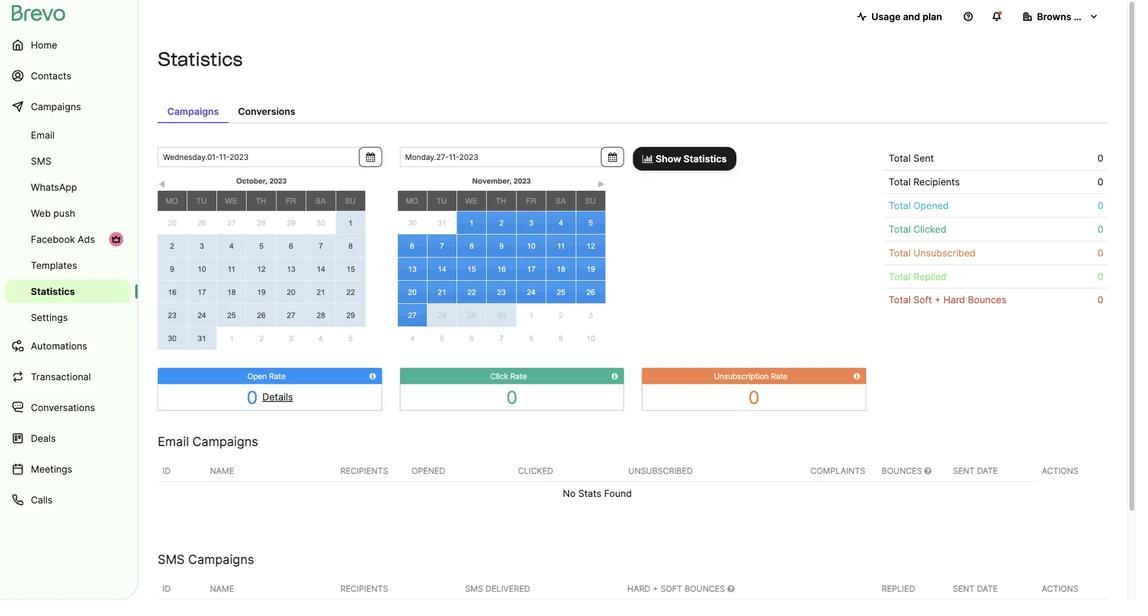 Task type: describe. For each thing, give the bounding box(es) containing it.
12 for the bottom "12" link
[[257, 265, 266, 274]]

0 horizontal spatial soft
[[661, 584, 682, 594]]

templates link
[[5, 254, 130, 277]]

th for 28
[[256, 197, 266, 205]]

web push link
[[5, 202, 130, 225]]

total for total soft + hard bounces
[[889, 294, 911, 306]]

facebook
[[31, 234, 75, 245]]

1 vertical spatial 26
[[586, 288, 595, 297]]

0 horizontal spatial 23 link
[[158, 304, 187, 327]]

total for total clicked
[[889, 224, 911, 235]]

total recipients
[[889, 176, 960, 188]]

calendar image
[[366, 152, 375, 162]]

show
[[656, 153, 681, 165]]

email campaigns
[[158, 434, 258, 449]]

found
[[604, 488, 632, 500]]

click rate
[[490, 372, 527, 381]]

1 horizontal spatial 23 link
[[487, 281, 516, 304]]

0 horizontal spatial 27 link
[[217, 212, 246, 234]]

transactional
[[31, 371, 91, 383]]

1 horizontal spatial 7
[[440, 241, 444, 250]]

1 vertical spatial 17 link
[[187, 281, 216, 304]]

1 horizontal spatial 6 link
[[398, 235, 427, 257]]

0 horizontal spatial 6
[[289, 241, 293, 250]]

1 horizontal spatial statistics
[[158, 48, 243, 71]]

contacts link
[[5, 62, 130, 90]]

◀ link
[[158, 177, 167, 189]]

2 horizontal spatial 9 link
[[546, 327, 576, 350]]

0 horizontal spatial unsubscribed
[[628, 466, 693, 476]]

sms campaigns
[[158, 552, 254, 567]]

0 for total clicked
[[1097, 224, 1103, 235]]

browns enterprise
[[1037, 11, 1121, 22]]

1 horizontal spatial opened
[[913, 200, 949, 211]]

calendar image
[[608, 152, 617, 162]]

0 horizontal spatial 7 link
[[306, 235, 335, 257]]

1 actions from the top
[[1042, 466, 1079, 476]]

unsubscription rate
[[714, 372, 787, 381]]

1 horizontal spatial 19 link
[[576, 258, 605, 280]]

0 horizontal spatial 8 link
[[336, 235, 365, 257]]

19 for the left 19 link
[[257, 288, 266, 297]]

0 for total recipients
[[1097, 176, 1103, 188]]

web push
[[31, 208, 75, 219]]

1 horizontal spatial 26
[[257, 311, 266, 320]]

1 horizontal spatial 26 link
[[247, 304, 276, 327]]

total replied
[[889, 271, 947, 282]]

0 horizontal spatial 28 link
[[246, 212, 276, 234]]

id for sms campaigns
[[162, 584, 171, 594]]

0 vertical spatial 11 link
[[546, 235, 576, 257]]

show statistics
[[653, 153, 727, 165]]

web
[[31, 208, 51, 219]]

1 horizontal spatial 31 link
[[427, 212, 457, 234]]

total for total recipients
[[889, 176, 911, 188]]

2 horizontal spatial 7 link
[[487, 327, 516, 350]]

ads
[[78, 234, 95, 245]]

22 for first 22 link
[[346, 288, 355, 297]]

plan
[[923, 11, 942, 22]]

conversions
[[238, 106, 296, 117]]

2 horizontal spatial 29
[[467, 311, 476, 320]]

recipients for sms campaigns
[[340, 584, 388, 594]]

1 horizontal spatial 11
[[557, 242, 565, 251]]

0 horizontal spatial 24 link
[[187, 304, 216, 327]]

november,
[[472, 176, 512, 185]]

fr for october, 2023
[[286, 197, 296, 205]]

automations link
[[5, 332, 130, 360]]

1 vertical spatial 10 link
[[187, 258, 216, 280]]

browns
[[1037, 11, 1071, 22]]

total unsubscribed
[[889, 247, 976, 259]]

2 horizontal spatial 26 link
[[576, 281, 605, 304]]

home
[[31, 39, 57, 51]]

19 for the right 19 link
[[586, 265, 595, 274]]

settings
[[31, 312, 68, 323]]

complaints
[[811, 466, 865, 476]]

28 for the rightmost the 28 link
[[438, 311, 446, 320]]

2 horizontal spatial 10
[[586, 334, 595, 343]]

usage and plan button
[[848, 5, 952, 28]]

delivered
[[486, 584, 530, 594]]

recipients for email campaigns
[[340, 466, 388, 476]]

stats
[[578, 488, 601, 500]]

calls link
[[5, 486, 130, 515]]

1 horizontal spatial 16 link
[[487, 258, 516, 280]]

october, 2023 link
[[187, 174, 336, 188]]

0 horizontal spatial 29 link
[[276, 212, 306, 234]]

0 horizontal spatial 26
[[198, 219, 206, 228]]

october, 2023
[[236, 176, 287, 185]]

tu for 26
[[196, 197, 207, 205]]

statistics link
[[5, 280, 130, 304]]

mo for 25
[[166, 197, 178, 205]]

1 horizontal spatial 10 link
[[517, 235, 546, 257]]

31 for 31 link to the right
[[438, 219, 446, 228]]

name for email campaigns
[[210, 466, 234, 476]]

9 for the leftmost 9 link
[[170, 265, 174, 274]]

0 horizontal spatial opened
[[411, 466, 445, 476]]

18 for the top 18 link
[[557, 265, 565, 274]]

usage
[[871, 11, 901, 22]]

0 for total opened
[[1097, 200, 1103, 211]]

rate for unsubscription rate
[[771, 372, 787, 381]]

9 for the middle 9 link
[[499, 242, 504, 251]]

2 horizontal spatial 28 link
[[427, 304, 457, 327]]

october,
[[236, 176, 267, 185]]

1 horizontal spatial 27 link
[[277, 304, 306, 327]]

sms for sms campaigns
[[158, 552, 185, 567]]

mo for 30
[[406, 197, 418, 205]]

enterprise
[[1074, 11, 1121, 22]]

1 vertical spatial 25 link
[[546, 281, 576, 304]]

we for october, 2023
[[225, 197, 237, 205]]

2 horizontal spatial 8 link
[[516, 327, 546, 350]]

conversions link
[[228, 100, 305, 123]]

1 horizontal spatial unsubscribed
[[913, 247, 976, 259]]

0 horizontal spatial 8
[[348, 242, 353, 251]]

conversations
[[31, 402, 95, 414]]

15 for second 15 link
[[467, 265, 476, 274]]

1 horizontal spatial 8 link
[[457, 235, 486, 257]]

1 horizontal spatial 6
[[410, 241, 414, 250]]

1 horizontal spatial 10
[[527, 242, 536, 251]]

1 horizontal spatial soft
[[913, 294, 932, 306]]

contacts
[[31, 70, 71, 82]]

no stats found
[[563, 488, 632, 500]]

1 date from the top
[[977, 466, 998, 476]]

1 horizontal spatial 28 link
[[306, 304, 335, 327]]

meetings link
[[5, 455, 130, 484]]

1 horizontal spatial 16
[[497, 265, 506, 274]]

▶
[[598, 180, 605, 189]]

total clicked
[[889, 224, 946, 235]]

1 horizontal spatial 7 link
[[427, 235, 457, 257]]

2 vertical spatial statistics
[[31, 286, 75, 297]]

2 horizontal spatial 6
[[470, 334, 474, 343]]

1 horizontal spatial campaigns link
[[158, 100, 228, 123]]

1 horizontal spatial 29 link
[[336, 304, 365, 327]]

1 20 from the left
[[287, 288, 295, 297]]

0 horizontal spatial 19 link
[[247, 281, 276, 304]]

1 horizontal spatial +
[[935, 294, 941, 306]]

fr for november, 2023
[[526, 197, 536, 205]]

1 14 link from the left
[[306, 258, 335, 280]]

calls
[[31, 494, 53, 506]]

browns enterprise button
[[1013, 5, 1121, 28]]

open rate
[[247, 372, 286, 381]]

0 vertical spatial 18 link
[[546, 258, 576, 280]]

2 13 link from the left
[[398, 258, 427, 280]]

1 vertical spatial 11
[[228, 265, 236, 274]]

meetings
[[31, 464, 72, 475]]

1 vertical spatial replied
[[882, 584, 915, 594]]

november, 2023 ▶
[[472, 176, 605, 189]]

1 20 link from the left
[[277, 281, 306, 304]]

1 horizontal spatial 12 link
[[576, 235, 605, 257]]

1 22 link from the left
[[336, 281, 365, 304]]

0 vertical spatial 17
[[527, 265, 536, 274]]

2 horizontal spatial 6 link
[[457, 327, 487, 350]]

2 horizontal spatial 27 link
[[398, 304, 427, 327]]

email link
[[5, 123, 130, 147]]

28 for the left the 28 link
[[257, 219, 266, 228]]

transactional link
[[5, 363, 130, 391]]

◀
[[158, 180, 166, 189]]

1 horizontal spatial 29
[[346, 311, 355, 320]]

1 vertical spatial clicked
[[518, 466, 553, 476]]

0 horizontal spatial 23
[[168, 311, 176, 320]]

total soft + hard bounces
[[889, 294, 1006, 306]]

whatsapp
[[31, 181, 77, 193]]

2 sent from the top
[[953, 584, 975, 594]]

total sent
[[889, 153, 934, 164]]

total opened
[[889, 200, 949, 211]]

0 horizontal spatial 10
[[198, 265, 206, 274]]

no
[[563, 488, 576, 500]]

2 14 link from the left
[[427, 258, 457, 280]]

sent
[[913, 153, 934, 164]]

0 vertical spatial bounces
[[968, 294, 1006, 306]]

1 vertical spatial hard
[[627, 584, 650, 594]]

click
[[490, 372, 508, 381]]

1 vertical spatial 16 link
[[158, 281, 187, 304]]

0 details
[[247, 387, 293, 408]]

27 for "27" link to the left
[[227, 219, 236, 228]]

sms delivered
[[465, 584, 530, 594]]

settings link
[[5, 306, 130, 330]]

2 21 link from the left
[[427, 281, 457, 304]]

2 vertical spatial 25 link
[[217, 304, 246, 327]]

1 vertical spatial 18 link
[[217, 281, 246, 304]]

0 vertical spatial 24 link
[[517, 281, 546, 304]]

1 horizontal spatial 23
[[497, 288, 506, 297]]

sms link
[[5, 149, 130, 173]]

1 21 from the left
[[317, 288, 325, 297]]

deals link
[[5, 425, 130, 453]]

0 vertical spatial hard
[[944, 294, 965, 306]]

tu for 31
[[437, 197, 447, 205]]

0 vertical spatial replied
[[913, 271, 947, 282]]

1 horizontal spatial clicked
[[913, 224, 946, 235]]

0 horizontal spatial 9 link
[[158, 258, 187, 280]]

0 horizontal spatial campaigns link
[[5, 92, 130, 121]]

bounces
[[685, 584, 725, 594]]

2 horizontal spatial 7
[[499, 334, 504, 343]]

show statistics button
[[633, 147, 736, 171]]

sa for 4
[[556, 197, 566, 205]]

0 horizontal spatial 6 link
[[277, 235, 306, 257]]

and
[[903, 11, 920, 22]]

25 for topmost 25 link
[[168, 219, 177, 228]]

31 for the left 31 link
[[198, 334, 206, 343]]

su for 1
[[345, 197, 356, 205]]

su for 5
[[585, 197, 596, 205]]

whatsapp link
[[5, 176, 130, 199]]

facebook ads link
[[5, 228, 130, 251]]

25 for middle 25 link
[[557, 288, 565, 297]]



Task type: vqa. For each thing, say whether or not it's contained in the screenshot.


Task type: locate. For each thing, give the bounding box(es) containing it.
0 horizontal spatial statistics
[[31, 286, 75, 297]]

2 15 link from the left
[[457, 258, 486, 280]]

fr down october, 2023 link on the top left
[[286, 197, 296, 205]]

soft left bounces
[[661, 584, 682, 594]]

1 rate from the left
[[269, 372, 286, 381]]

unsubscribed
[[913, 247, 976, 259], [628, 466, 693, 476]]

▶ link
[[597, 177, 606, 189]]

november, 2023 link
[[427, 174, 576, 188]]

1 vertical spatial 12 link
[[247, 258, 276, 280]]

0 vertical spatial 12
[[586, 242, 595, 251]]

id down sms campaigns
[[162, 584, 171, 594]]

1 14 from the left
[[317, 265, 325, 274]]

27
[[227, 219, 236, 228], [287, 311, 295, 320], [408, 311, 417, 320]]

14 link
[[306, 258, 335, 280], [427, 258, 457, 280]]

th
[[256, 197, 266, 205], [496, 197, 506, 205]]

hard
[[944, 294, 965, 306], [627, 584, 650, 594]]

1 horizontal spatial 24
[[527, 288, 536, 297]]

replied
[[913, 271, 947, 282], [882, 584, 915, 594]]

18 link
[[546, 258, 576, 280], [217, 281, 246, 304]]

2 vertical spatial 26 link
[[247, 304, 276, 327]]

1 horizontal spatial bounces
[[968, 294, 1006, 306]]

2 22 from the left
[[467, 288, 476, 297]]

1 22 from the left
[[346, 288, 355, 297]]

0 horizontal spatial 11 link
[[217, 258, 246, 280]]

1 vertical spatial 16
[[168, 288, 176, 297]]

1 vertical spatial 19 link
[[247, 281, 276, 304]]

5
[[589, 218, 593, 227], [259, 241, 263, 250], [440, 334, 444, 343], [348, 334, 353, 343]]

0 horizontal spatial 16
[[168, 288, 176, 297]]

0 vertical spatial 17 link
[[517, 258, 546, 280]]

total for total replied
[[889, 271, 911, 282]]

13 for 1st 13 link from the right
[[408, 265, 417, 274]]

fr
[[286, 197, 296, 205], [526, 197, 536, 205]]

25 for the bottom 25 link
[[227, 311, 236, 320]]

total down "total clicked"
[[889, 247, 911, 259]]

1 vertical spatial sent date
[[953, 584, 998, 594]]

1 vertical spatial statistics
[[684, 153, 727, 165]]

0 vertical spatial 26 link
[[187, 212, 217, 234]]

2 horizontal spatial 10 link
[[576, 327, 606, 350]]

name down sms campaigns
[[210, 584, 234, 594]]

0 for total soft + hard bounces
[[1097, 294, 1103, 306]]

2 horizontal spatial 26
[[586, 288, 595, 297]]

deals
[[31, 433, 56, 444]]

1 vertical spatial 9
[[170, 265, 174, 274]]

sa for 30
[[315, 197, 326, 205]]

1 vertical spatial 17
[[198, 288, 206, 297]]

fr down november, 2023 ▶
[[526, 197, 536, 205]]

push
[[53, 208, 75, 219]]

mo
[[166, 197, 178, 205], [406, 197, 418, 205]]

1 21 link from the left
[[306, 281, 335, 304]]

unsubscribed up found
[[628, 466, 693, 476]]

16
[[497, 265, 506, 274], [168, 288, 176, 297]]

1 vertical spatial 11 link
[[217, 258, 246, 280]]

15 for 1st 15 link from the left
[[346, 265, 355, 274]]

1 horizontal spatial 18
[[557, 265, 565, 274]]

id
[[162, 466, 171, 476], [162, 584, 171, 594]]

0 horizontal spatial +
[[653, 584, 658, 594]]

2 vertical spatial 25
[[227, 311, 236, 320]]

19
[[586, 265, 595, 274], [257, 288, 266, 297]]

date
[[977, 466, 998, 476], [977, 584, 998, 594]]

0 horizontal spatial 17
[[198, 288, 206, 297]]

statistics
[[158, 48, 243, 71], [684, 153, 727, 165], [31, 286, 75, 297]]

email for email
[[31, 129, 55, 141]]

2 rate from the left
[[510, 372, 527, 381]]

1 horizontal spatial su
[[585, 197, 596, 205]]

sms for sms delivered
[[465, 584, 483, 594]]

1 su from the left
[[345, 197, 356, 205]]

info circle image
[[612, 373, 618, 380]]

we
[[225, 197, 237, 205], [465, 197, 478, 205]]

2 total from the top
[[889, 176, 911, 188]]

+ down total replied
[[935, 294, 941, 306]]

1 vertical spatial soft
[[661, 584, 682, 594]]

0 horizontal spatial info circle image
[[369, 373, 376, 380]]

facebook ads
[[31, 234, 95, 245]]

sent date
[[953, 466, 998, 476], [953, 584, 998, 594]]

rate right open
[[269, 372, 286, 381]]

soft down total replied
[[913, 294, 932, 306]]

13 for 1st 13 link from left
[[287, 265, 295, 274]]

+ left bounces
[[653, 584, 658, 594]]

1 vertical spatial bounces
[[882, 466, 924, 476]]

1 horizontal spatial 25
[[227, 311, 236, 320]]

28 link
[[246, 212, 276, 234], [306, 304, 335, 327], [427, 304, 457, 327]]

opened
[[913, 200, 949, 211], [411, 466, 445, 476]]

2 th from the left
[[496, 197, 506, 205]]

1 horizontal spatial 13 link
[[398, 258, 427, 280]]

total for total unsubscribed
[[889, 247, 911, 259]]

1 horizontal spatial fr
[[526, 197, 536, 205]]

clicked
[[913, 224, 946, 235], [518, 466, 553, 476]]

3 total from the top
[[889, 200, 911, 211]]

8
[[348, 242, 353, 251], [470, 242, 474, 251], [529, 334, 533, 343]]

bar chart image
[[642, 154, 653, 164]]

31 link
[[427, 212, 457, 234], [187, 327, 216, 350]]

1 13 from the left
[[287, 265, 295, 274]]

we down october,
[[225, 197, 237, 205]]

actions
[[1042, 466, 1079, 476], [1042, 584, 1079, 594]]

2 mo from the left
[[406, 197, 418, 205]]

6 link
[[277, 235, 306, 257], [398, 235, 427, 257], [457, 327, 487, 350]]

sms
[[31, 155, 51, 167], [158, 552, 185, 567], [465, 584, 483, 594]]

rate right click
[[510, 372, 527, 381]]

1 mo from the left
[[166, 197, 178, 205]]

1 13 link from the left
[[277, 258, 306, 280]]

20 link
[[277, 281, 306, 304], [398, 281, 427, 304]]

1 horizontal spatial 25 link
[[217, 304, 246, 327]]

22 for 2nd 22 link from the left
[[467, 288, 476, 297]]

2023 right november,
[[514, 176, 531, 185]]

5 total from the top
[[889, 247, 911, 259]]

1 th from the left
[[256, 197, 266, 205]]

14
[[317, 265, 325, 274], [438, 265, 446, 274]]

rate
[[269, 372, 286, 381], [510, 372, 527, 381], [771, 372, 787, 381]]

open
[[247, 372, 267, 381]]

unsubscribed up total replied
[[913, 247, 976, 259]]

0 vertical spatial name
[[210, 466, 234, 476]]

sa
[[315, 197, 326, 205], [556, 197, 566, 205]]

1 vertical spatial 25
[[557, 288, 565, 297]]

From text field
[[158, 147, 360, 167]]

1 vertical spatial +
[[653, 584, 658, 594]]

home link
[[5, 31, 130, 59]]

1 horizontal spatial sa
[[556, 197, 566, 205]]

1 horizontal spatial 17
[[527, 265, 536, 274]]

7 total from the top
[[889, 294, 911, 306]]

0 horizontal spatial 10 link
[[187, 258, 216, 280]]

12
[[586, 242, 595, 251], [257, 265, 266, 274]]

1 horizontal spatial 15 link
[[457, 258, 486, 280]]

17 link
[[517, 258, 546, 280], [187, 281, 216, 304]]

total down total opened
[[889, 224, 911, 235]]

2 sa from the left
[[556, 197, 566, 205]]

2023 inside october, 2023 link
[[269, 176, 287, 185]]

2 vertical spatial 9
[[559, 334, 563, 343]]

27 for the middle "27" link
[[287, 311, 295, 320]]

0 vertical spatial 16
[[497, 265, 506, 274]]

1 sent date from the top
[[953, 466, 998, 476]]

2 vertical spatial sms
[[465, 584, 483, 594]]

0 horizontal spatial 19
[[257, 288, 266, 297]]

3
[[529, 218, 533, 227], [200, 241, 204, 250], [589, 311, 593, 320], [289, 334, 293, 343]]

1 name from the top
[[210, 466, 234, 476]]

1 horizontal spatial sms
[[158, 552, 185, 567]]

1 horizontal spatial 9 link
[[487, 235, 516, 257]]

sms inside the sms link
[[31, 155, 51, 167]]

24 for the left 24 link
[[198, 311, 206, 320]]

0 horizontal spatial 29
[[287, 219, 295, 228]]

29 link
[[276, 212, 306, 234], [336, 304, 365, 327], [457, 304, 486, 327]]

2023 for november,
[[514, 176, 531, 185]]

email
[[31, 129, 55, 141], [158, 434, 189, 449]]

1 vertical spatial 10
[[198, 265, 206, 274]]

3 link
[[517, 212, 546, 234], [187, 235, 216, 257], [576, 304, 606, 327], [276, 327, 306, 350]]

1 15 link from the left
[[336, 258, 365, 280]]

9 for 9 link to the right
[[559, 334, 563, 343]]

name down email campaigns
[[210, 466, 234, 476]]

21 link
[[306, 281, 335, 304], [427, 281, 457, 304]]

24 link
[[517, 281, 546, 304], [187, 304, 216, 327]]

0 vertical spatial 12 link
[[576, 235, 605, 257]]

0 horizontal spatial 13 link
[[277, 258, 306, 280]]

1 15 from the left
[[346, 265, 355, 274]]

1 id from the top
[[162, 466, 171, 476]]

1 vertical spatial 12
[[257, 265, 266, 274]]

th down november, 2023 link
[[496, 197, 506, 205]]

0 horizontal spatial 7
[[319, 241, 323, 250]]

details
[[262, 392, 293, 403]]

2023 right october,
[[269, 176, 287, 185]]

24 for the top 24 link
[[527, 288, 536, 297]]

sent
[[953, 466, 975, 476], [953, 584, 975, 594]]

2023 inside november, 2023 ▶
[[514, 176, 531, 185]]

2
[[499, 218, 504, 227], [170, 241, 174, 250], [559, 311, 563, 320], [259, 334, 263, 343]]

rate for click rate
[[510, 372, 527, 381]]

we down november,
[[465, 197, 478, 205]]

id for email campaigns
[[162, 466, 171, 476]]

1 horizontal spatial 8
[[470, 242, 474, 251]]

name for sms campaigns
[[210, 584, 234, 594]]

2 13 from the left
[[408, 265, 417, 274]]

campaigns
[[31, 101, 81, 112], [167, 106, 219, 117], [192, 434, 258, 449], [188, 552, 254, 567]]

usage and plan
[[871, 11, 942, 22]]

total for total opened
[[889, 200, 911, 211]]

statistics inside button
[[684, 153, 727, 165]]

28 for the 28 link to the middle
[[317, 311, 325, 320]]

30
[[317, 219, 325, 228], [408, 219, 417, 228], [497, 311, 506, 320], [168, 334, 176, 343]]

hard  + soft bounces
[[627, 584, 727, 594]]

11 link
[[546, 235, 576, 257], [217, 258, 246, 280]]

18 for bottommost 18 link
[[227, 288, 236, 297]]

0 horizontal spatial mo
[[166, 197, 178, 205]]

2 tu from the left
[[437, 197, 447, 205]]

total for total sent
[[889, 153, 911, 164]]

2 21 from the left
[[438, 288, 446, 297]]

automations
[[31, 340, 87, 352]]

2 vertical spatial 26
[[257, 311, 266, 320]]

27 for right "27" link
[[408, 311, 417, 320]]

rate right unsubscription
[[771, 372, 787, 381]]

unsubscription
[[714, 372, 769, 381]]

26
[[198, 219, 206, 228], [586, 288, 595, 297], [257, 311, 266, 320]]

2 su from the left
[[585, 197, 596, 205]]

th down 'october, 2023'
[[256, 197, 266, 205]]

2 name from the top
[[210, 584, 234, 594]]

2 horizontal spatial 8
[[529, 334, 533, 343]]

we for november, 2023
[[465, 197, 478, 205]]

0 horizontal spatial 27
[[227, 219, 236, 228]]

1 horizontal spatial 24 link
[[517, 281, 546, 304]]

1 vertical spatial name
[[210, 584, 234, 594]]

1 horizontal spatial th
[[496, 197, 506, 205]]

sms for sms
[[31, 155, 51, 167]]

th for 2
[[496, 197, 506, 205]]

0 vertical spatial 31
[[438, 219, 446, 228]]

4 total from the top
[[889, 224, 911, 235]]

conversations link
[[5, 394, 130, 422]]

1 horizontal spatial 20
[[408, 288, 417, 297]]

0 for total sent
[[1097, 153, 1103, 164]]

6
[[289, 241, 293, 250], [410, 241, 414, 250], [470, 334, 474, 343]]

1
[[348, 218, 353, 227], [469, 218, 474, 227], [529, 311, 534, 320], [230, 334, 234, 343]]

bounces
[[968, 294, 1006, 306], [882, 466, 924, 476]]

10
[[527, 242, 536, 251], [198, 265, 206, 274], [586, 334, 595, 343]]

2 sent date from the top
[[953, 584, 998, 594]]

3 rate from the left
[[771, 372, 787, 381]]

info circle image for unsubscription rate
[[854, 373, 860, 380]]

1 2023 from the left
[[269, 176, 287, 185]]

11
[[557, 242, 565, 251], [228, 265, 236, 274]]

1 we from the left
[[225, 197, 237, 205]]

2 20 link from the left
[[398, 281, 427, 304]]

2 actions from the top
[[1042, 584, 1079, 594]]

1 horizontal spatial info circle image
[[854, 373, 860, 380]]

12 for the right "12" link
[[586, 242, 595, 251]]

2 2023 from the left
[[514, 176, 531, 185]]

left___rvooi image
[[111, 235, 121, 244]]

2 id from the top
[[162, 584, 171, 594]]

email for email campaigns
[[158, 434, 189, 449]]

2023 for october,
[[269, 176, 287, 185]]

0 horizontal spatial 31 link
[[187, 327, 216, 350]]

1 tu from the left
[[196, 197, 207, 205]]

total
[[889, 153, 911, 164], [889, 176, 911, 188], [889, 200, 911, 211], [889, 224, 911, 235], [889, 247, 911, 259], [889, 271, 911, 282], [889, 294, 911, 306]]

templates
[[31, 260, 77, 271]]

13 link
[[277, 258, 306, 280], [398, 258, 427, 280]]

1 sa from the left
[[315, 197, 326, 205]]

1 vertical spatial sms
[[158, 552, 185, 567]]

0 vertical spatial sent
[[953, 466, 975, 476]]

0 horizontal spatial 18
[[227, 288, 236, 297]]

27 link
[[217, 212, 246, 234], [277, 304, 306, 327], [398, 304, 427, 327]]

total down total unsubscribed on the right top
[[889, 271, 911, 282]]

1 horizontal spatial hard
[[944, 294, 965, 306]]

6 total from the top
[[889, 271, 911, 282]]

1 total from the top
[[889, 153, 911, 164]]

1 horizontal spatial 2023
[[514, 176, 531, 185]]

0 for total unsubscribed
[[1097, 247, 1103, 259]]

info circle image
[[369, 373, 376, 380], [854, 373, 860, 380]]

2 fr from the left
[[526, 197, 536, 205]]

30 link
[[306, 212, 336, 234], [398, 212, 427, 234], [487, 304, 516, 327], [158, 327, 187, 350]]

2 15 from the left
[[467, 265, 476, 274]]

2 20 from the left
[[408, 288, 417, 297]]

0 horizontal spatial su
[[345, 197, 356, 205]]

2 22 link from the left
[[457, 281, 486, 304]]

1 fr from the left
[[286, 197, 296, 205]]

2 info circle image from the left
[[854, 373, 860, 380]]

1 info circle image from the left
[[369, 373, 376, 380]]

1 sent from the top
[[953, 466, 975, 476]]

2 we from the left
[[465, 197, 478, 205]]

2 14 from the left
[[438, 265, 446, 274]]

12 link
[[576, 235, 605, 257], [247, 258, 276, 280]]

0 vertical spatial sent date
[[953, 466, 998, 476]]

0 vertical spatial recipients
[[913, 176, 960, 188]]

4 link
[[546, 212, 576, 234], [217, 235, 246, 257], [398, 327, 427, 350], [306, 327, 336, 350]]

0 vertical spatial unsubscribed
[[913, 247, 976, 259]]

15 link
[[336, 258, 365, 280], [457, 258, 486, 280]]

10 link
[[517, 235, 546, 257], [187, 258, 216, 280], [576, 327, 606, 350]]

To text field
[[400, 147, 602, 167]]

info circle image for open rate
[[369, 373, 376, 380]]

total left sent
[[889, 153, 911, 164]]

2 horizontal spatial 29 link
[[457, 304, 486, 327]]

total up "total clicked"
[[889, 200, 911, 211]]

id down email campaigns
[[162, 466, 171, 476]]

total down total sent
[[889, 176, 911, 188]]

rate for open rate
[[269, 372, 286, 381]]

0 horizontal spatial email
[[31, 129, 55, 141]]

0 for total replied
[[1097, 271, 1103, 282]]

1 horizontal spatial 19
[[586, 265, 595, 274]]

1 horizontal spatial tu
[[437, 197, 447, 205]]

5 link
[[576, 212, 605, 234], [247, 235, 276, 257], [427, 327, 457, 350], [336, 327, 366, 350]]

7 link
[[306, 235, 335, 257], [427, 235, 457, 257], [487, 327, 516, 350]]

0 horizontal spatial 26 link
[[187, 212, 217, 234]]

19 link
[[576, 258, 605, 280], [247, 281, 276, 304]]

tu
[[196, 197, 207, 205], [437, 197, 447, 205]]

0 horizontal spatial clicked
[[518, 466, 553, 476]]

su
[[345, 197, 356, 205], [585, 197, 596, 205]]

0 vertical spatial 25 link
[[158, 212, 187, 234]]

2 date from the top
[[977, 584, 998, 594]]

total down total replied
[[889, 294, 911, 306]]

0 horizontal spatial 16 link
[[158, 281, 187, 304]]



